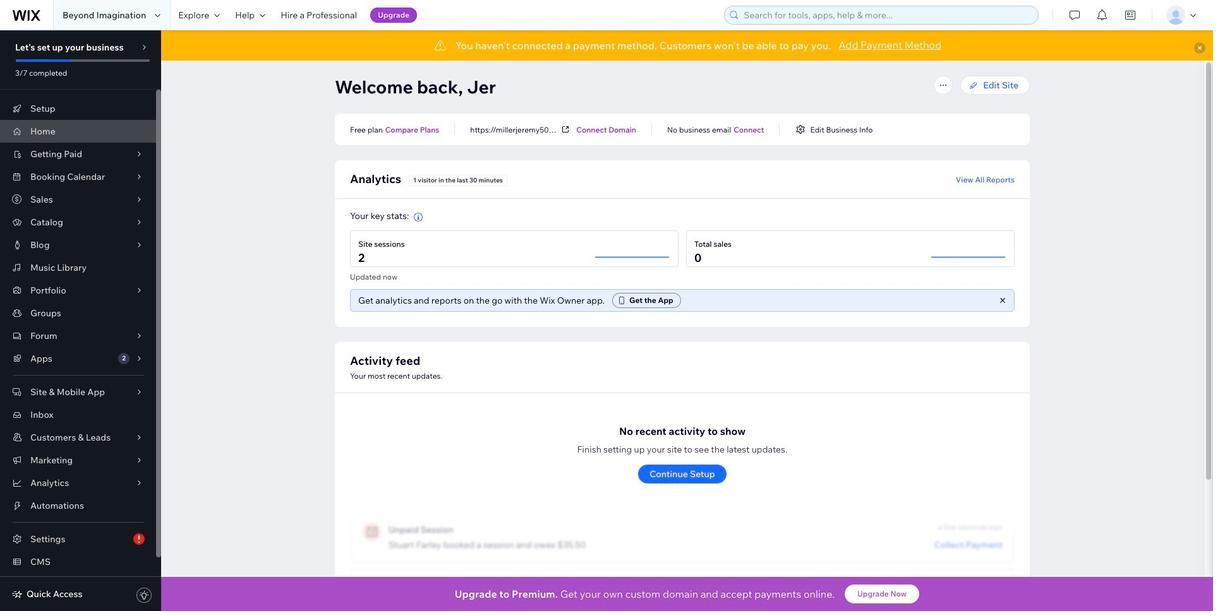 Task type: describe. For each thing, give the bounding box(es) containing it.
sidebar element
[[0, 30, 161, 612]]



Task type: vqa. For each thing, say whether or not it's contained in the screenshot.
All media
no



Task type: locate. For each thing, give the bounding box(es) containing it.
Search for tools, apps, help & more... field
[[740, 6, 1034, 24]]

alert
[[161, 30, 1213, 61]]



